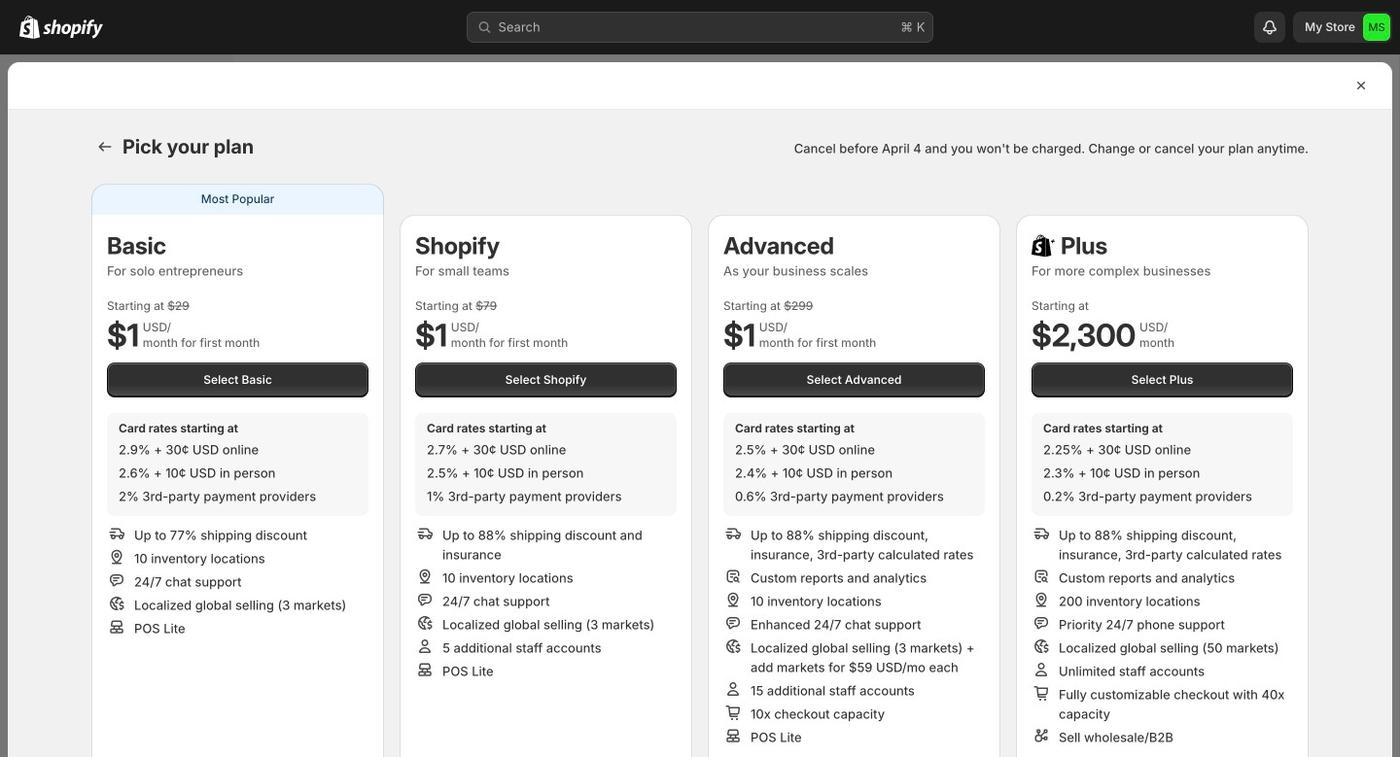 Task type: vqa. For each thing, say whether or not it's contained in the screenshot.
The Search Collections text box
no



Task type: locate. For each thing, give the bounding box(es) containing it.
shopify image
[[19, 15, 40, 39]]

shopify image
[[43, 19, 103, 39]]

my store image
[[1364, 14, 1391, 41]]



Task type: describe. For each thing, give the bounding box(es) containing it.
settings dialog
[[8, 62, 1393, 758]]



